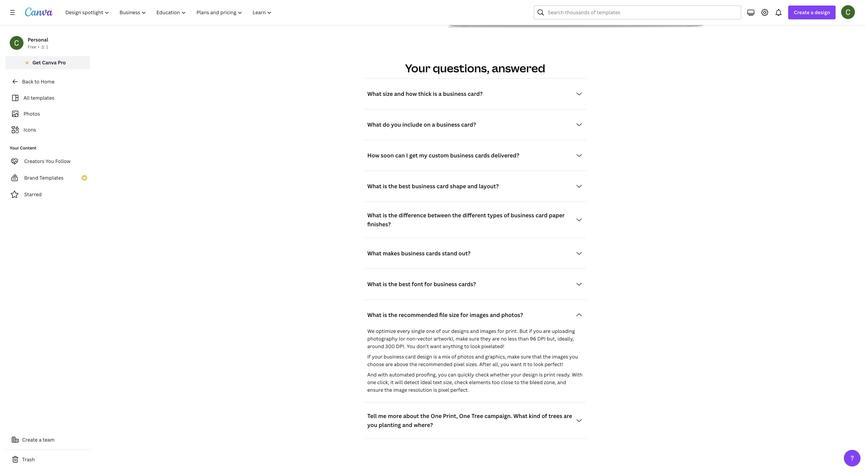 Task type: locate. For each thing, give the bounding box(es) containing it.
0 vertical spatial best
[[399, 182, 411, 190]]

1 horizontal spatial sure
[[521, 353, 531, 360]]

0 vertical spatial your
[[405, 61, 431, 76]]

is right thick
[[433, 90, 438, 98]]

for right font
[[425, 280, 433, 288]]

one
[[426, 328, 435, 334], [368, 379, 376, 386]]

1 best from the top
[[399, 182, 411, 190]]

2 best from the top
[[399, 280, 411, 288]]

1 horizontal spatial create
[[795, 9, 810, 16]]

1 horizontal spatial design
[[523, 371, 538, 378]]

0 vertical spatial one
[[426, 328, 435, 334]]

look up photos
[[471, 343, 481, 350]]

no
[[501, 335, 507, 342]]

card left shape
[[437, 182, 449, 190]]

soon
[[381, 152, 394, 159]]

1 one from the left
[[431, 412, 442, 420]]

one
[[431, 412, 442, 420], [460, 412, 471, 420]]

0 horizontal spatial your
[[10, 145, 19, 151]]

you inside dropdown button
[[391, 121, 401, 128]]

they
[[481, 335, 491, 342]]

best for business
[[399, 182, 411, 190]]

2 vertical spatial card
[[406, 353, 416, 360]]

all,
[[493, 361, 500, 368]]

your left the "content"
[[10, 145, 19, 151]]

i
[[407, 152, 408, 159]]

make down designs
[[456, 335, 468, 342]]

icons
[[24, 126, 36, 133]]

0 horizontal spatial can
[[396, 152, 405, 159]]

1 vertical spatial you
[[407, 343, 416, 350]]

2 horizontal spatial design
[[815, 9, 831, 16]]

are left "no"
[[493, 335, 500, 342]]

0 horizontal spatial cards
[[426, 250, 441, 257]]

0 vertical spatial for
[[425, 280, 433, 288]]

can up size,
[[448, 371, 457, 378]]

0 vertical spatial pixel
[[454, 361, 465, 368]]

0 vertical spatial make
[[456, 335, 468, 342]]

business right types
[[511, 212, 535, 219]]

1 vertical spatial pixel
[[439, 387, 450, 393]]

pixel down photos
[[454, 361, 465, 368]]

business right on
[[437, 121, 460, 128]]

brand
[[24, 174, 38, 181]]

1 vertical spatial recommended
[[419, 361, 453, 368]]

pixelated!
[[482, 343, 505, 350]]

design inside if your business card design is a mix of photos and graphics, make sure that the images you choose are above the recommended pixel sizes. after all, you want it to look perfect!
[[417, 353, 433, 360]]

my
[[420, 152, 428, 159]]

what inside what is the difference between the different types of business card paper finishes?
[[368, 212, 382, 219]]

is left mix
[[434, 353, 437, 360]]

business up above
[[384, 353, 404, 360]]

your
[[372, 353, 383, 360], [511, 371, 522, 378]]

can left i
[[396, 152, 405, 159]]

you inside we optimize every single one of our designs and images for print. but if you are uploading photography (or non-vector artwork), make sure they are no less than 96 dpi but, ideally, around 300 dpi. you don't want anything to look pixelated!
[[534, 328, 542, 334]]

what is the recommended file size for images and photos? button
[[365, 308, 586, 322]]

recommended up "single"
[[399, 311, 438, 319]]

cards
[[475, 152, 490, 159], [426, 250, 441, 257]]

0 vertical spatial images
[[470, 311, 489, 319]]

1 vertical spatial check
[[455, 379, 468, 386]]

can inside dropdown button
[[396, 152, 405, 159]]

1 vertical spatial make
[[508, 353, 520, 360]]

one inside and with automated proofing, you can quickly check whether your design is print ready. with one click, it will detect ideal text size, check elements too close to the bleed zone, and ensure the image resolution is pixel perfect.
[[368, 379, 376, 386]]

click,
[[378, 379, 390, 386]]

free
[[28, 44, 36, 50]]

you left follow
[[46, 158, 54, 164]]

your up how
[[405, 61, 431, 76]]

perfect.
[[451, 387, 469, 393]]

0 horizontal spatial want
[[430, 343, 442, 350]]

planting
[[379, 421, 401, 429]]

what for what is the recommended file size for images and photos?
[[368, 311, 382, 319]]

is down makes
[[383, 280, 387, 288]]

look inside if your business card design is a mix of photos and graphics, make sure that the images you choose are above the recommended pixel sizes. after all, you want it to look perfect!
[[534, 361, 544, 368]]

check up perfect.
[[455, 379, 468, 386]]

1 vertical spatial want
[[511, 361, 522, 368]]

what inside tell me more about the one print, one tree campaign. what kind of trees are you planting and where?
[[514, 412, 528, 420]]

0 vertical spatial it
[[523, 361, 527, 368]]

0 vertical spatial your
[[372, 353, 383, 360]]

0 vertical spatial cards
[[475, 152, 490, 159]]

1 horizontal spatial size
[[449, 311, 460, 319]]

we
[[368, 328, 375, 334]]

one down and
[[368, 379, 376, 386]]

1 horizontal spatial it
[[523, 361, 527, 368]]

all templates link
[[10, 91, 86, 105]]

our
[[442, 328, 450, 334]]

cards left delivered? at the right top of the page
[[475, 152, 490, 159]]

tell me more about the one print, one tree campaign. what kind of trees are you planting and where?
[[368, 412, 573, 429]]

me
[[378, 412, 387, 420]]

of right 'kind' in the bottom of the page
[[542, 412, 548, 420]]

a inside button
[[39, 436, 42, 443]]

brand templates
[[24, 174, 64, 181]]

design down don't
[[417, 353, 433, 360]]

what for what is the difference between the different types of business card paper finishes?
[[368, 212, 382, 219]]

christina overa image
[[842, 5, 856, 19]]

1 vertical spatial sure
[[521, 353, 531, 360]]

0 horizontal spatial your
[[372, 353, 383, 360]]

sizes.
[[466, 361, 479, 368]]

you up text
[[439, 371, 447, 378]]

layout?
[[479, 182, 499, 190]]

cards inside dropdown button
[[426, 250, 441, 257]]

0 vertical spatial want
[[430, 343, 442, 350]]

1 vertical spatial design
[[417, 353, 433, 360]]

is inside what is the difference between the different types of business card paper finishes?
[[383, 212, 387, 219]]

is down soon
[[383, 182, 387, 190]]

design up bleed on the right of page
[[523, 371, 538, 378]]

automated
[[390, 371, 415, 378]]

business inside if your business card design is a mix of photos and graphics, make sure that the images you choose are above the recommended pixel sizes. after all, you want it to look perfect!
[[384, 353, 404, 360]]

create a team button
[[6, 433, 90, 447]]

1 vertical spatial create
[[22, 436, 38, 443]]

1 vertical spatial best
[[399, 280, 411, 288]]

(or
[[399, 335, 406, 342]]

to inside back to home link
[[34, 78, 39, 85]]

1 vertical spatial it
[[391, 379, 394, 386]]

and left how
[[395, 90, 405, 98]]

you down the tell
[[368, 421, 378, 429]]

None search field
[[534, 6, 742, 19]]

best up difference
[[399, 182, 411, 190]]

pixel down size,
[[439, 387, 450, 393]]

too
[[492, 379, 500, 386]]

1 vertical spatial images
[[480, 328, 497, 334]]

want up close
[[511, 361, 522, 368]]

elements
[[470, 379, 491, 386]]

business right makes
[[401, 250, 425, 257]]

of right types
[[504, 212, 510, 219]]

business inside what is the difference between the different types of business card paper finishes?
[[511, 212, 535, 219]]

design left christina overa icon
[[815, 9, 831, 16]]

sure left they
[[470, 335, 480, 342]]

2 horizontal spatial for
[[498, 328, 505, 334]]

you right all,
[[501, 361, 510, 368]]

1 horizontal spatial cards
[[475, 152, 490, 159]]

cards?
[[459, 280, 476, 288]]

business right custom
[[451, 152, 474, 159]]

to
[[34, 78, 39, 85], [465, 343, 470, 350], [528, 361, 533, 368], [515, 379, 520, 386]]

1 horizontal spatial card
[[437, 182, 449, 190]]

can inside and with automated proofing, you can quickly check whether your design is print ready. with one click, it will detect ideal text size, check elements too close to the bleed zone, and ensure the image resolution is pixel perfect.
[[448, 371, 457, 378]]

to right close
[[515, 379, 520, 386]]

to up photos
[[465, 343, 470, 350]]

and down ready. at the bottom
[[558, 379, 567, 386]]

business down 'questions,'
[[443, 90, 467, 98]]

cards left stand
[[426, 250, 441, 257]]

campaign.
[[485, 412, 513, 420]]

are up but,
[[544, 328, 551, 334]]

one inside we optimize every single one of our designs and images for print. but if you are uploading photography (or non-vector artwork), make sure they are no less than 96 dpi but, ideally, around 300 dpi. you don't want anything to look pixelated!
[[426, 328, 435, 334]]

design inside create a design dropdown button
[[815, 9, 831, 16]]

one left 'print,'
[[431, 412, 442, 420]]

create for create a design
[[795, 9, 810, 16]]

are inside if your business card design is a mix of photos and graphics, make sure that the images you choose are above the recommended pixel sizes. after all, you want it to look perfect!
[[386, 361, 393, 368]]

stand
[[442, 250, 458, 257]]

are left above
[[386, 361, 393, 368]]

0 vertical spatial check
[[476, 371, 489, 378]]

finishes?
[[368, 221, 391, 228]]

your inside if your business card design is a mix of photos and graphics, make sure that the images you choose are above the recommended pixel sizes. after all, you want it to look perfect!
[[372, 353, 383, 360]]

1 vertical spatial your
[[511, 371, 522, 378]]

0 vertical spatial can
[[396, 152, 405, 159]]

look down that
[[534, 361, 544, 368]]

photos link
[[10, 107, 86, 120]]

1 vertical spatial for
[[461, 311, 469, 319]]

1 horizontal spatial make
[[508, 353, 520, 360]]

to inside we optimize every single one of our designs and images for print. but if you are uploading photography (or non-vector artwork), make sure they are no less than 96 dpi but, ideally, around 300 dpi. you don't want anything to look pixelated!
[[465, 343, 470, 350]]

0 vertical spatial sure
[[470, 335, 480, 342]]

how
[[406, 90, 417, 98]]

a inside if your business card design is a mix of photos and graphics, make sure that the images you choose are above the recommended pixel sizes. after all, you want it to look perfect!
[[439, 353, 441, 360]]

your up choose at the left bottom of page
[[372, 353, 383, 360]]

we optimize every single one of our designs and images for print. but if you are uploading photography (or non-vector artwork), make sure they are no less than 96 dpi but, ideally, around 300 dpi. you don't want anything to look pixelated!
[[368, 328, 576, 350]]

recommended down mix
[[419, 361, 453, 368]]

team
[[43, 436, 55, 443]]

more
[[388, 412, 402, 420]]

it down than in the right bottom of the page
[[523, 361, 527, 368]]

1 vertical spatial card
[[536, 212, 548, 219]]

your up close
[[511, 371, 522, 378]]

pixel inside if your business card design is a mix of photos and graphics, make sure that the images you choose are above the recommended pixel sizes. after all, you want it to look perfect!
[[454, 361, 465, 368]]

to inside if your business card design is a mix of photos and graphics, make sure that the images you choose are above the recommended pixel sizes. after all, you want it to look perfect!
[[528, 361, 533, 368]]

check up "elements"
[[476, 371, 489, 378]]

0 horizontal spatial pixel
[[439, 387, 450, 393]]

0 horizontal spatial look
[[471, 343, 481, 350]]

0 horizontal spatial sure
[[470, 335, 480, 342]]

images inside we optimize every single one of our designs and images for print. but if you are uploading photography (or non-vector artwork), make sure they are no less than 96 dpi but, ideally, around 300 dpi. you don't want anything to look pixelated!
[[480, 328, 497, 334]]

1 horizontal spatial want
[[511, 361, 522, 368]]

0 vertical spatial look
[[471, 343, 481, 350]]

and right shape
[[468, 182, 478, 190]]

print,
[[443, 412, 458, 420]]

free •
[[28, 44, 39, 50]]

0 horizontal spatial create
[[22, 436, 38, 443]]

all
[[24, 94, 30, 101]]

but
[[520, 328, 528, 334]]

make right graphics,
[[508, 353, 520, 360]]

and inside we optimize every single one of our designs and images for print. but if you are uploading photography (or non-vector artwork), make sure they are no less than 96 dpi but, ideally, around 300 dpi. you don't want anything to look pixelated!
[[470, 328, 479, 334]]

2 vertical spatial images
[[552, 353, 569, 360]]

2 vertical spatial design
[[523, 371, 538, 378]]

it left will
[[391, 379, 394, 386]]

1 vertical spatial your
[[10, 145, 19, 151]]

the right that
[[543, 353, 551, 360]]

0 vertical spatial you
[[46, 158, 54, 164]]

and right designs
[[470, 328, 479, 334]]

create inside button
[[22, 436, 38, 443]]

back to home
[[22, 78, 55, 85]]

you right if
[[534, 328, 542, 334]]

0 vertical spatial design
[[815, 9, 831, 16]]

make inside if your business card design is a mix of photos and graphics, make sure that the images you choose are above the recommended pixel sizes. after all, you want it to look perfect!
[[508, 353, 520, 360]]

you down "non-"
[[407, 343, 416, 350]]

where?
[[414, 421, 433, 429]]

to down that
[[528, 361, 533, 368]]

business down my
[[412, 182, 436, 190]]

the up finishes?
[[389, 212, 398, 219]]

1
[[46, 44, 48, 50]]

0 horizontal spatial design
[[417, 353, 433, 360]]

to right back
[[34, 78, 39, 85]]

size left how
[[383, 90, 393, 98]]

for up "no"
[[498, 328, 505, 334]]

1 horizontal spatial one
[[426, 328, 435, 334]]

create a design
[[795, 9, 831, 16]]

back to home link
[[6, 75, 90, 89]]

top level navigation element
[[61, 6, 278, 19]]

0 horizontal spatial card
[[406, 353, 416, 360]]

what do you include on a business card?
[[368, 121, 476, 128]]

designs
[[452, 328, 469, 334]]

card? down your questions, answered
[[468, 90, 483, 98]]

you
[[46, 158, 54, 164], [407, 343, 416, 350]]

0 vertical spatial card?
[[468, 90, 483, 98]]

what
[[368, 90, 382, 98], [368, 121, 382, 128], [368, 182, 382, 190], [368, 212, 382, 219], [368, 250, 382, 257], [368, 280, 382, 288], [368, 311, 382, 319], [514, 412, 528, 420]]

your inside and with automated proofing, you can quickly check whether your design is print ready. with one click, it will detect ideal text size, check elements too close to the bleed zone, and ensure the image resolution is pixel perfect.
[[511, 371, 522, 378]]

card inside if your business card design is a mix of photos and graphics, make sure that the images you choose are above the recommended pixel sizes. after all, you want it to look perfect!
[[406, 353, 416, 360]]

what for what is the best business card shape and layout?
[[368, 182, 382, 190]]

starred link
[[6, 188, 90, 201]]

1 horizontal spatial your
[[511, 371, 522, 378]]

for up designs
[[461, 311, 469, 319]]

of inside if your business card design is a mix of photos and graphics, make sure that the images you choose are above the recommended pixel sizes. after all, you want it to look perfect!
[[452, 353, 457, 360]]

want down the artwork),
[[430, 343, 442, 350]]

card?
[[468, 90, 483, 98], [462, 121, 476, 128]]

how soon can i get my custom business cards delivered? button
[[365, 149, 586, 162]]

0 vertical spatial size
[[383, 90, 393, 98]]

quickly
[[458, 371, 475, 378]]

1 vertical spatial cards
[[426, 250, 441, 257]]

is
[[433, 90, 438, 98], [383, 182, 387, 190], [383, 212, 387, 219], [383, 280, 387, 288], [383, 311, 387, 319], [434, 353, 437, 360], [539, 371, 543, 378], [434, 387, 437, 393]]

0 horizontal spatial one
[[431, 412, 442, 420]]

one left tree in the bottom of the page
[[460, 412, 471, 420]]

makes
[[383, 250, 400, 257]]

include
[[403, 121, 423, 128]]

1 horizontal spatial check
[[476, 371, 489, 378]]

and down about
[[403, 421, 413, 429]]

you right do on the left top of the page
[[391, 121, 401, 128]]

of right mix
[[452, 353, 457, 360]]

1 vertical spatial can
[[448, 371, 457, 378]]

sure left that
[[521, 353, 531, 360]]

is inside if your business card design is a mix of photos and graphics, make sure that the images you choose are above the recommended pixel sizes. after all, you want it to look perfect!
[[434, 353, 437, 360]]

it inside if your business card design is a mix of photos and graphics, make sure that the images you choose are above the recommended pixel sizes. after all, you want it to look perfect!
[[523, 361, 527, 368]]

how to design and print your own business cards image
[[445, 0, 708, 28]]

creators
[[24, 158, 44, 164]]

of left our
[[436, 328, 441, 334]]

different
[[463, 212, 487, 219]]

0 horizontal spatial one
[[368, 379, 376, 386]]

0 vertical spatial create
[[795, 9, 810, 16]]

0 horizontal spatial you
[[46, 158, 54, 164]]

card up above
[[406, 353, 416, 360]]

perfect!
[[545, 361, 564, 368]]

is up finishes?
[[383, 212, 387, 219]]

font
[[412, 280, 423, 288]]

card left paper
[[536, 212, 548, 219]]

you inside and with automated proofing, you can quickly check whether your design is print ready. with one click, it will detect ideal text size, check elements too close to the bleed zone, and ensure the image resolution is pixel perfect.
[[439, 371, 447, 378]]

the inside tell me more about the one print, one tree campaign. what kind of trees are you planting and where?
[[421, 412, 430, 420]]

1 vertical spatial one
[[368, 379, 376, 386]]

2 vertical spatial for
[[498, 328, 505, 334]]

canva
[[42, 59, 57, 66]]

to inside and with automated proofing, you can quickly check whether your design is print ready. with one click, it will detect ideal text size, check elements too close to the bleed zone, and ensure the image resolution is pixel perfect.
[[515, 379, 520, 386]]

photography
[[368, 335, 398, 342]]

and inside and with automated proofing, you can quickly check whether your design is print ready. with one click, it will detect ideal text size, check elements too close to the bleed zone, and ensure the image resolution is pixel perfect.
[[558, 379, 567, 386]]

0 vertical spatial recommended
[[399, 311, 438, 319]]

1 horizontal spatial pixel
[[454, 361, 465, 368]]

of inside tell me more about the one print, one tree campaign. what kind of trees are you planting and where?
[[542, 412, 548, 420]]

don't
[[417, 343, 429, 350]]

is left the print
[[539, 371, 543, 378]]

anything
[[443, 343, 463, 350]]

but,
[[547, 335, 557, 342]]

create
[[795, 9, 810, 16], [22, 436, 38, 443]]

0 vertical spatial card
[[437, 182, 449, 190]]

one up vector
[[426, 328, 435, 334]]

0 horizontal spatial it
[[391, 379, 394, 386]]

best left font
[[399, 280, 411, 288]]

best for font
[[399, 280, 411, 288]]

is up optimize
[[383, 311, 387, 319]]

0 horizontal spatial make
[[456, 335, 468, 342]]

1 horizontal spatial one
[[460, 412, 471, 420]]

size right "file"
[[449, 311, 460, 319]]

what for what do you include on a business card?
[[368, 121, 382, 128]]

card? down 'what size and how thick is a business card?' dropdown button
[[462, 121, 476, 128]]

text
[[433, 379, 442, 386]]

the up where?
[[421, 412, 430, 420]]

and up after on the bottom right of the page
[[476, 353, 484, 360]]

0 horizontal spatial size
[[383, 90, 393, 98]]

on
[[424, 121, 431, 128]]

create inside dropdown button
[[795, 9, 810, 16]]

1 horizontal spatial your
[[405, 61, 431, 76]]

uploading
[[552, 328, 576, 334]]

a
[[811, 9, 814, 16], [439, 90, 442, 98], [432, 121, 435, 128], [439, 353, 441, 360], [39, 436, 42, 443]]

1 vertical spatial look
[[534, 361, 544, 368]]

business left cards?
[[434, 280, 458, 288]]

business inside "how soon can i get my custom business cards delivered?" dropdown button
[[451, 152, 474, 159]]

images
[[470, 311, 489, 319], [480, 328, 497, 334], [552, 353, 569, 360]]

for inside we optimize every single one of our designs and images for print. but if you are uploading photography (or non-vector artwork), make sure they are no less than 96 dpi but, ideally, around 300 dpi. you don't want anything to look pixelated!
[[498, 328, 505, 334]]

0 horizontal spatial check
[[455, 379, 468, 386]]

your
[[405, 61, 431, 76], [10, 145, 19, 151]]

1 horizontal spatial can
[[448, 371, 457, 378]]

1 horizontal spatial look
[[534, 361, 544, 368]]

1 horizontal spatial you
[[407, 343, 416, 350]]

back
[[22, 78, 33, 85]]

are right trees
[[564, 412, 573, 420]]

business inside what makes business cards stand out? dropdown button
[[401, 250, 425, 257]]

2 horizontal spatial card
[[536, 212, 548, 219]]



Task type: describe. For each thing, give the bounding box(es) containing it.
the right above
[[410, 361, 418, 368]]

it inside and with automated proofing, you can quickly check whether your design is print ready. with one click, it will detect ideal text size, check elements too close to the bleed zone, and ensure the image resolution is pixel perfect.
[[391, 379, 394, 386]]

tree
[[472, 412, 484, 420]]

out?
[[459, 250, 471, 257]]

answered
[[492, 61, 546, 76]]

content
[[20, 145, 36, 151]]

size,
[[444, 379, 454, 386]]

card inside dropdown button
[[437, 182, 449, 190]]

about
[[404, 412, 419, 420]]

get canva pro button
[[6, 56, 90, 69]]

ideally,
[[558, 335, 574, 342]]

and
[[368, 371, 377, 378]]

the down click,
[[385, 387, 393, 393]]

less
[[508, 335, 517, 342]]

business inside what is the best font for business cards? dropdown button
[[434, 280, 458, 288]]

want inside if your business card design is a mix of photos and graphics, make sure that the images you choose are above the recommended pixel sizes. after all, you want it to look perfect!
[[511, 361, 522, 368]]

the left font
[[389, 280, 398, 288]]

your content
[[10, 145, 36, 151]]

recommended inside if your business card design is a mix of photos and graphics, make sure that the images you choose are above the recommended pixel sizes. after all, you want it to look perfect!
[[419, 361, 453, 368]]

than
[[519, 335, 529, 342]]

images inside dropdown button
[[470, 311, 489, 319]]

is down text
[[434, 387, 437, 393]]

photos
[[24, 110, 40, 117]]

your questions, answered
[[405, 61, 546, 76]]

what is the difference between the different types of business card paper finishes? button
[[365, 210, 586, 230]]

follow
[[55, 158, 71, 164]]

what for what is the best font for business cards?
[[368, 280, 382, 288]]

you inside tell me more about the one print, one tree campaign. what kind of trees are you planting and where?
[[368, 421, 378, 429]]

between
[[428, 212, 451, 219]]

print.
[[506, 328, 519, 334]]

2 one from the left
[[460, 412, 471, 420]]

your for your content
[[10, 145, 19, 151]]

mix
[[443, 353, 451, 360]]

what makes business cards stand out?
[[368, 250, 471, 257]]

make inside we optimize every single one of our designs and images for print. but if you are uploading photography (or non-vector artwork), make sure they are no less than 96 dpi but, ideally, around 300 dpi. you don't want anything to look pixelated!
[[456, 335, 468, 342]]

close
[[501, 379, 514, 386]]

1 vertical spatial card?
[[462, 121, 476, 128]]

personal
[[28, 36, 48, 43]]

business inside 'what is the best business card shape and layout?' dropdown button
[[412, 182, 436, 190]]

you up with
[[570, 353, 579, 360]]

that
[[533, 353, 542, 360]]

how
[[368, 152, 380, 159]]

what is the best font for business cards? button
[[365, 277, 586, 291]]

above
[[394, 361, 409, 368]]

images inside if your business card design is a mix of photos and graphics, make sure that the images you choose are above the recommended pixel sizes. after all, you want it to look perfect!
[[552, 353, 569, 360]]

and inside if your business card design is a mix of photos and graphics, make sure that the images you choose are above the recommended pixel sizes. after all, you want it to look perfect!
[[476, 353, 484, 360]]

sure inside if your business card design is a mix of photos and graphics, make sure that the images you choose are above the recommended pixel sizes. after all, you want it to look perfect!
[[521, 353, 531, 360]]

kind
[[529, 412, 541, 420]]

creators you follow
[[24, 158, 71, 164]]

graphics,
[[486, 353, 507, 360]]

pixel inside and with automated proofing, you can quickly check whether your design is print ready. with one click, it will detect ideal text size, check elements too close to the bleed zone, and ensure the image resolution is pixel perfect.
[[439, 387, 450, 393]]

get
[[32, 59, 41, 66]]

sure inside we optimize every single one of our designs and images for print. but if you are uploading photography (or non-vector artwork), make sure they are no less than 96 dpi but, ideally, around 300 dpi. you don't want anything to look pixelated!
[[470, 335, 480, 342]]

and inside tell me more about the one print, one tree campaign. what kind of trees are you planting and where?
[[403, 421, 413, 429]]

pro
[[58, 59, 66, 66]]

you inside creators you follow link
[[46, 158, 54, 164]]

the left bleed on the right of page
[[521, 379, 529, 386]]

and left photos?
[[490, 311, 500, 319]]

trash
[[22, 456, 35, 463]]

what is the difference between the different types of business card paper finishes?
[[368, 212, 565, 228]]

what is the best business card shape and layout? button
[[365, 179, 586, 193]]

paper
[[549, 212, 565, 219]]

are inside tell me more about the one print, one tree campaign. what kind of trees are you planting and where?
[[564, 412, 573, 420]]

1 vertical spatial size
[[449, 311, 460, 319]]

will
[[395, 379, 403, 386]]

of inside what is the difference between the different types of business card paper finishes?
[[504, 212, 510, 219]]

business inside 'what size and how thick is a business card?' dropdown button
[[443, 90, 467, 98]]

96
[[530, 335, 537, 342]]

card inside what is the difference between the different types of business card paper finishes?
[[536, 212, 548, 219]]

image
[[394, 387, 408, 393]]

file
[[440, 311, 448, 319]]

if your business card design is a mix of photos and graphics, make sure that the images you choose are above the recommended pixel sizes. after all, you want it to look perfect!
[[368, 353, 579, 368]]

create a team
[[22, 436, 55, 443]]

all templates
[[24, 94, 54, 101]]

brand templates link
[[6, 171, 90, 185]]

Search search field
[[548, 6, 738, 19]]

do
[[383, 121, 390, 128]]

the down soon
[[389, 182, 398, 190]]

bleed
[[530, 379, 543, 386]]

artwork),
[[434, 335, 455, 342]]

0 horizontal spatial for
[[425, 280, 433, 288]]

tell
[[368, 412, 377, 420]]

optimize
[[376, 328, 396, 334]]

around
[[368, 343, 384, 350]]

delivered?
[[492, 152, 520, 159]]

the right between
[[453, 212, 462, 219]]

starred
[[24, 191, 42, 198]]

if
[[529, 328, 533, 334]]

cards inside dropdown button
[[475, 152, 490, 159]]

icons link
[[10, 123, 86, 136]]

you inside we optimize every single one of our designs and images for print. but if you are uploading photography (or non-vector artwork), make sure they are no less than 96 dpi but, ideally, around 300 dpi. you don't want anything to look pixelated!
[[407, 343, 416, 350]]

zone,
[[544, 379, 557, 386]]

resolution
[[409, 387, 433, 393]]

business inside what do you include on a business card? dropdown button
[[437, 121, 460, 128]]

ensure
[[368, 387, 384, 393]]

what is the best business card shape and layout?
[[368, 182, 499, 190]]

non-
[[407, 335, 418, 342]]

what for what size and how thick is a business card?
[[368, 90, 382, 98]]

create for create a team
[[22, 436, 38, 443]]

what for what makes business cards stand out?
[[368, 250, 382, 257]]

creators you follow link
[[6, 154, 90, 168]]

of inside we optimize every single one of our designs and images for print. but if you are uploading photography (or non-vector artwork), make sure they are no less than 96 dpi but, ideally, around 300 dpi. you don't want anything to look pixelated!
[[436, 328, 441, 334]]

look inside we optimize every single one of our designs and images for print. but if you are uploading photography (or non-vector artwork), make sure they are no less than 96 dpi but, ideally, around 300 dpi. you don't want anything to look pixelated!
[[471, 343, 481, 350]]

what do you include on a business card? button
[[365, 118, 586, 132]]

tell me more about the one print, one tree campaign. what kind of trees are you planting and where? button
[[365, 411, 586, 430]]

design inside and with automated proofing, you can quickly check whether your design is print ready. with one click, it will detect ideal text size, check elements too close to the bleed zone, and ensure the image resolution is pixel perfect.
[[523, 371, 538, 378]]

the up optimize
[[389, 311, 398, 319]]

your for your questions, answered
[[405, 61, 431, 76]]

1 horizontal spatial for
[[461, 311, 469, 319]]

want inside we optimize every single one of our designs and images for print. but if you are uploading photography (or non-vector artwork), make sure they are no less than 96 dpi but, ideally, around 300 dpi. you don't want anything to look pixelated!
[[430, 343, 442, 350]]

single
[[412, 328, 425, 334]]

with
[[378, 371, 388, 378]]

what is the recommended file size for images and photos?
[[368, 311, 523, 319]]

with
[[572, 371, 583, 378]]

dpi.
[[396, 343, 406, 350]]

recommended inside what is the recommended file size for images and photos? dropdown button
[[399, 311, 438, 319]]



Task type: vqa. For each thing, say whether or not it's contained in the screenshot.
list to the left
no



